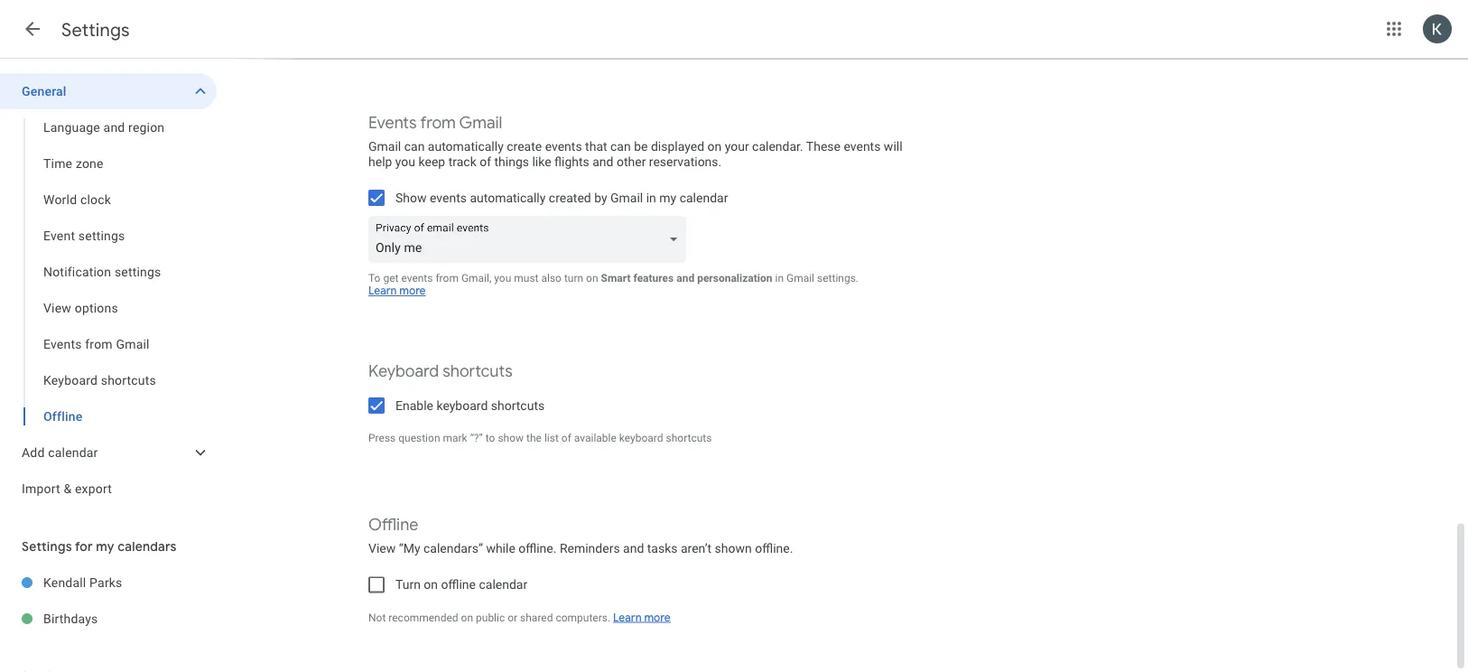 Task type: vqa. For each thing, say whether or not it's contained in the screenshot.
when
no



Task type: locate. For each thing, give the bounding box(es) containing it.
shortcuts
[[443, 361, 513, 382], [101, 373, 156, 388], [491, 398, 545, 413], [666, 432, 712, 445]]

settings
[[78, 228, 125, 243], [115, 264, 161, 279]]

aren't
[[681, 542, 712, 557]]

1 vertical spatial learn
[[613, 611, 642, 625]]

reservations.
[[649, 154, 722, 169]]

1 horizontal spatial offline.
[[755, 542, 794, 557]]

&
[[64, 481, 72, 496]]

displayed
[[651, 140, 705, 154]]

and inside to get events from gmail, you must also turn on smart features and personalization in gmail settings. learn more
[[677, 272, 695, 285]]

automatically left create
[[428, 140, 504, 154]]

or
[[508, 612, 518, 624]]

1 horizontal spatial in
[[776, 272, 784, 285]]

1 horizontal spatial can
[[611, 140, 631, 154]]

1 vertical spatial keyboard
[[620, 432, 664, 445]]

1 vertical spatial settings
[[115, 264, 161, 279]]

from inside "events from gmail gmail can automatically create events that can be displayed on your calendar. these events will help you keep track of things like flights and other reservations."
[[420, 113, 456, 134]]

learn more link left 'gmail,'
[[369, 285, 426, 298]]

offline. right shown
[[755, 542, 794, 557]]

from
[[420, 113, 456, 134], [436, 272, 459, 285], [85, 337, 113, 351]]

these
[[807, 140, 841, 154]]

0 vertical spatial keyboard
[[437, 398, 488, 413]]

from up keep
[[420, 113, 456, 134]]

enable keyboard shortcuts
[[396, 398, 545, 413]]

of
[[480, 154, 491, 169], [562, 432, 572, 445]]

can
[[404, 140, 425, 154], [611, 140, 631, 154]]

in
[[647, 191, 657, 206], [776, 272, 784, 285]]

events inside "events from gmail gmail can automatically create events that can be displayed on your calendar. these events will help you keep track of things like flights and other reservations."
[[369, 113, 417, 134]]

you left "must"
[[494, 272, 512, 285]]

calendars"
[[424, 542, 483, 557]]

notification settings
[[43, 264, 161, 279]]

you inside "events from gmail gmail can automatically create events that can be displayed on your calendar. these events will help you keep track of things like flights and other reservations."
[[396, 154, 416, 169]]

automatically
[[428, 140, 504, 154], [470, 191, 546, 206]]

1 vertical spatial in
[[776, 272, 784, 285]]

calendar up or
[[479, 578, 528, 593]]

settings up general "tree item"
[[61, 18, 130, 41]]

gmail down options
[[116, 337, 150, 351]]

1 vertical spatial automatically
[[470, 191, 546, 206]]

keyboard right available
[[620, 432, 664, 445]]

0 vertical spatial view
[[43, 300, 71, 315]]

0 horizontal spatial my
[[96, 538, 115, 555]]

general tree item
[[0, 73, 217, 109]]

0 vertical spatial in
[[647, 191, 657, 206]]

automatically inside "events from gmail gmail can automatically create events that can be displayed on your calendar. these events will help you keep track of things like flights and other reservations."
[[428, 140, 504, 154]]

calendar.
[[753, 140, 804, 154]]

offline for offline
[[43, 409, 83, 424]]

view inside group
[[43, 300, 71, 315]]

offline up "my
[[369, 515, 419, 536]]

turn
[[396, 578, 421, 593]]

0 vertical spatial automatically
[[428, 140, 504, 154]]

offline. right "while"
[[519, 542, 557, 557]]

0 horizontal spatial keyboard
[[43, 373, 98, 388]]

that
[[585, 140, 608, 154]]

not recommended on public or shared computers. learn more
[[369, 611, 671, 625]]

1 vertical spatial you
[[494, 272, 512, 285]]

like
[[533, 154, 552, 169]]

you right help
[[396, 154, 416, 169]]

keyboard shortcuts down events from gmail
[[43, 373, 156, 388]]

settings left for
[[22, 538, 72, 555]]

and inside "events from gmail gmail can automatically create events that can be displayed on your calendar. these events will help you keep track of things like flights and other reservations."
[[593, 154, 614, 169]]

0 vertical spatial offline
[[43, 409, 83, 424]]

my down reservations. at top left
[[660, 191, 677, 206]]

view left "my
[[369, 542, 396, 557]]

0 horizontal spatial learn
[[369, 285, 397, 298]]

events up help
[[369, 113, 417, 134]]

on inside to get events from gmail, you must also turn on smart features and personalization in gmail settings. learn more
[[586, 272, 599, 285]]

0 horizontal spatial you
[[396, 154, 416, 169]]

create
[[507, 140, 542, 154]]

events
[[369, 113, 417, 134], [43, 337, 82, 351]]

0 vertical spatial from
[[420, 113, 456, 134]]

tree
[[0, 73, 217, 507]]

1 horizontal spatial view
[[369, 542, 396, 557]]

keyboard shortcuts
[[369, 361, 513, 382], [43, 373, 156, 388]]

0 horizontal spatial keyboard
[[437, 398, 488, 413]]

0 vertical spatial you
[[396, 154, 416, 169]]

event settings
[[43, 228, 125, 243]]

1 vertical spatial settings
[[22, 538, 72, 555]]

learn more link
[[369, 285, 426, 298], [613, 611, 671, 625]]

of right track
[[480, 154, 491, 169]]

0 vertical spatial of
[[480, 154, 491, 169]]

1 horizontal spatial events
[[369, 113, 417, 134]]

from down options
[[85, 337, 113, 351]]

keyboard
[[369, 361, 439, 382], [43, 373, 98, 388]]

"my
[[399, 542, 421, 557]]

smart
[[601, 272, 631, 285]]

calendar
[[680, 191, 729, 206], [48, 445, 98, 460], [479, 578, 528, 593]]

offline for offline view "my calendars" while offline. reminders and tasks aren't shown offline.
[[369, 515, 419, 536]]

and right features
[[677, 272, 695, 285]]

learn more link right computers.
[[613, 611, 671, 625]]

turn on offline calendar
[[396, 578, 528, 593]]

0 vertical spatial calendar
[[680, 191, 729, 206]]

calendar down reservations. at top left
[[680, 191, 729, 206]]

general
[[22, 84, 66, 98]]

1 horizontal spatial learn more link
[[613, 611, 671, 625]]

to get events from gmail, you must also turn on smart features and personalization in gmail settings. learn more
[[369, 272, 859, 298]]

will
[[884, 140, 903, 154]]

you inside to get events from gmail, you must also turn on smart features and personalization in gmail settings. learn more
[[494, 272, 512, 285]]

0 horizontal spatial offline
[[43, 409, 83, 424]]

calendar up &
[[48, 445, 98, 460]]

0 vertical spatial events
[[369, 113, 417, 134]]

go back image
[[22, 18, 43, 40]]

in down reservations. at top left
[[647, 191, 657, 206]]

offline
[[43, 409, 83, 424], [369, 515, 419, 536]]

can left be
[[611, 140, 631, 154]]

shared
[[520, 612, 553, 624]]

keyboard up enable in the left bottom of the page
[[369, 361, 439, 382]]

more right get
[[400, 285, 426, 298]]

settings for event settings
[[78, 228, 125, 243]]

1 vertical spatial from
[[436, 272, 459, 285]]

group
[[0, 109, 217, 435]]

event
[[43, 228, 75, 243]]

0 vertical spatial learn
[[369, 285, 397, 298]]

on
[[708, 140, 722, 154], [586, 272, 599, 285], [424, 578, 438, 593], [461, 612, 473, 624]]

personalization
[[698, 272, 773, 285]]

time zone
[[43, 156, 104, 171]]

shortcuts inside group
[[101, 373, 156, 388]]

0 horizontal spatial in
[[647, 191, 657, 206]]

keyboard up mark
[[437, 398, 488, 413]]

view
[[43, 300, 71, 315], [369, 542, 396, 557]]

1 horizontal spatial offline
[[369, 515, 419, 536]]

add calendar
[[22, 445, 98, 460]]

offline.
[[519, 542, 557, 557], [755, 542, 794, 557]]

birthdays
[[43, 611, 98, 626]]

1 horizontal spatial more
[[644, 611, 671, 625]]

1 horizontal spatial learn
[[613, 611, 642, 625]]

shown
[[715, 542, 752, 557]]

events right show
[[430, 191, 467, 206]]

kendall parks
[[43, 575, 122, 590]]

gmail left the settings.
[[787, 272, 815, 285]]

1 vertical spatial of
[[562, 432, 572, 445]]

settings for my calendars
[[22, 538, 177, 555]]

0 vertical spatial settings
[[78, 228, 125, 243]]

settings for my calendars tree
[[0, 565, 217, 637]]

offline inside 'offline view "my calendars" while offline. reminders and tasks aren't shown offline.'
[[369, 515, 419, 536]]

2 can from the left
[[611, 140, 631, 154]]

0 horizontal spatial learn more link
[[369, 285, 426, 298]]

settings up notification settings on the left top
[[78, 228, 125, 243]]

my
[[660, 191, 677, 206], [96, 538, 115, 555]]

also
[[542, 272, 562, 285]]

recommended
[[389, 612, 459, 624]]

must
[[514, 272, 539, 285]]

1 horizontal spatial keyboard
[[369, 361, 439, 382]]

language and region
[[43, 120, 165, 135]]

events from gmail gmail can automatically create events that can be displayed on your calendar. these events will help you keep track of things like flights and other reservations.
[[369, 113, 903, 169]]

in right personalization
[[776, 272, 784, 285]]

0 horizontal spatial more
[[400, 285, 426, 298]]

offline up add calendar
[[43, 409, 83, 424]]

keyboard down events from gmail
[[43, 373, 98, 388]]

on inside not recommended on public or shared computers. learn more
[[461, 612, 473, 624]]

gmail inside group
[[116, 337, 150, 351]]

my right for
[[96, 538, 115, 555]]

0 horizontal spatial of
[[480, 154, 491, 169]]

from left 'gmail,'
[[436, 272, 459, 285]]

0 horizontal spatial can
[[404, 140, 425, 154]]

you
[[396, 154, 416, 169], [494, 272, 512, 285]]

0 horizontal spatial view
[[43, 300, 71, 315]]

can right help
[[404, 140, 425, 154]]

created
[[549, 191, 591, 206]]

settings up options
[[115, 264, 161, 279]]

1 horizontal spatial calendar
[[479, 578, 528, 593]]

0 vertical spatial settings
[[61, 18, 130, 41]]

0 vertical spatial my
[[660, 191, 677, 206]]

2 vertical spatial from
[[85, 337, 113, 351]]

1 horizontal spatial you
[[494, 272, 512, 285]]

view left options
[[43, 300, 71, 315]]

from inside to get events from gmail, you must also turn on smart features and personalization in gmail settings. learn more
[[436, 272, 459, 285]]

events down view options
[[43, 337, 82, 351]]

and left tasks
[[623, 542, 644, 557]]

events left that
[[545, 140, 582, 154]]

0 vertical spatial more
[[400, 285, 426, 298]]

keyboard
[[437, 398, 488, 413], [620, 432, 664, 445]]

keyboard shortcuts up enable in the left bottom of the page
[[369, 361, 513, 382]]

0 horizontal spatial calendar
[[48, 445, 98, 460]]

of right list
[[562, 432, 572, 445]]

0 horizontal spatial events
[[43, 337, 82, 351]]

events
[[545, 140, 582, 154], [844, 140, 881, 154], [430, 191, 467, 206], [401, 272, 433, 285]]

and inside 'offline view "my calendars" while offline. reminders and tasks aren't shown offline.'
[[623, 542, 644, 557]]

1 vertical spatial offline
[[369, 515, 419, 536]]

public
[[476, 612, 505, 624]]

None field
[[369, 216, 694, 263]]

events inside group
[[43, 337, 82, 351]]

more down tasks
[[644, 611, 671, 625]]

automatically down things
[[470, 191, 546, 206]]

0 horizontal spatial offline.
[[519, 542, 557, 557]]

"?"
[[470, 432, 483, 445]]

1 vertical spatial events
[[43, 337, 82, 351]]

and left other
[[593, 154, 614, 169]]

events right get
[[401, 272, 433, 285]]

settings
[[61, 18, 130, 41], [22, 538, 72, 555]]

1 horizontal spatial keyboard shortcuts
[[369, 361, 513, 382]]

more
[[400, 285, 426, 298], [644, 611, 671, 625]]

question
[[399, 432, 440, 445]]

1 vertical spatial view
[[369, 542, 396, 557]]

computers.
[[556, 612, 611, 624]]



Task type: describe. For each thing, give the bounding box(es) containing it.
2 offline. from the left
[[755, 542, 794, 557]]

calendars
[[118, 538, 177, 555]]

press question mark "?" to show the list of available keyboard shortcuts
[[369, 432, 712, 445]]

tree containing general
[[0, 73, 217, 507]]

1 vertical spatial my
[[96, 538, 115, 555]]

world clock
[[43, 192, 111, 207]]

import
[[22, 481, 60, 496]]

more inside to get events from gmail, you must also turn on smart features and personalization in gmail settings. learn more
[[400, 285, 426, 298]]

help
[[369, 154, 392, 169]]

world
[[43, 192, 77, 207]]

enable
[[396, 398, 434, 413]]

0 horizontal spatial keyboard shortcuts
[[43, 373, 156, 388]]

add
[[22, 445, 45, 460]]

things
[[495, 154, 529, 169]]

kendall parks tree item
[[0, 565, 217, 601]]

flights
[[555, 154, 590, 169]]

track
[[449, 154, 477, 169]]

reminders
[[560, 542, 620, 557]]

export
[[75, 481, 112, 496]]

1 can from the left
[[404, 140, 425, 154]]

options
[[75, 300, 118, 315]]

available
[[574, 432, 617, 445]]

1 vertical spatial learn more link
[[613, 611, 671, 625]]

group containing language and region
[[0, 109, 217, 435]]

events for events from gmail
[[43, 337, 82, 351]]

events left will
[[844, 140, 881, 154]]

settings.
[[818, 272, 859, 285]]

1 horizontal spatial of
[[562, 432, 572, 445]]

2 vertical spatial calendar
[[479, 578, 528, 593]]

1 offline. from the left
[[519, 542, 557, 557]]

import & export
[[22, 481, 112, 496]]

offline view "my calendars" while offline. reminders and tasks aren't shown offline.
[[369, 515, 794, 557]]

1 vertical spatial calendar
[[48, 445, 98, 460]]

settings for notification settings
[[115, 264, 161, 279]]

gmail up track
[[459, 113, 503, 134]]

mark
[[443, 432, 468, 445]]

1 horizontal spatial my
[[660, 191, 677, 206]]

learn inside to get events from gmail, you must also turn on smart features and personalization in gmail settings. learn more
[[369, 285, 397, 298]]

the
[[527, 432, 542, 445]]

parks
[[90, 575, 122, 590]]

0 vertical spatial learn more link
[[369, 285, 426, 298]]

to
[[369, 272, 381, 285]]

2 horizontal spatial calendar
[[680, 191, 729, 206]]

settings for settings
[[61, 18, 130, 41]]

settings for settings for my calendars
[[22, 538, 72, 555]]

events for events from gmail gmail can automatically create events that can be displayed on your calendar. these events will help you keep track of things like flights and other reservations.
[[369, 113, 417, 134]]

on inside "events from gmail gmail can automatically create events that can be displayed on your calendar. these events will help you keep track of things like flights and other reservations."
[[708, 140, 722, 154]]

gmail,
[[462, 272, 492, 285]]

events from gmail
[[43, 337, 150, 351]]

and left "region" at the left of page
[[104, 120, 125, 135]]

1 vertical spatial more
[[644, 611, 671, 625]]

from for events from gmail gmail can automatically create events that can be displayed on your calendar. these events will help you keep track of things like flights and other reservations.
[[420, 113, 456, 134]]

view options
[[43, 300, 118, 315]]

in inside to get events from gmail, you must also turn on smart features and personalization in gmail settings. learn more
[[776, 272, 784, 285]]

of inside "events from gmail gmail can automatically create events that can be displayed on your calendar. these events will help you keep track of things like flights and other reservations."
[[480, 154, 491, 169]]

keep
[[419, 154, 446, 169]]

show
[[396, 191, 427, 206]]

region
[[128, 120, 165, 135]]

time
[[43, 156, 72, 171]]

events inside to get events from gmail, you must also turn on smart features and personalization in gmail settings. learn more
[[401, 272, 433, 285]]

by
[[595, 191, 608, 206]]

kendall
[[43, 575, 86, 590]]

gmail inside to get events from gmail, you must also turn on smart features and personalization in gmail settings. learn more
[[787, 272, 815, 285]]

be
[[634, 140, 648, 154]]

for
[[75, 538, 93, 555]]

gmail right by
[[611, 191, 643, 206]]

offline
[[441, 578, 476, 593]]

notification
[[43, 264, 111, 279]]

from for events from gmail
[[85, 337, 113, 351]]

view inside 'offline view "my calendars" while offline. reminders and tasks aren't shown offline.'
[[369, 542, 396, 557]]

not
[[369, 612, 386, 624]]

show events automatically created by gmail in my calendar
[[396, 191, 729, 206]]

list
[[545, 432, 559, 445]]

while
[[486, 542, 516, 557]]

zone
[[76, 156, 104, 171]]

gmail left keep
[[369, 140, 401, 154]]

press
[[369, 432, 396, 445]]

other
[[617, 154, 646, 169]]

your
[[725, 140, 750, 154]]

get
[[383, 272, 399, 285]]

to
[[486, 432, 495, 445]]

turn
[[565, 272, 584, 285]]

birthdays link
[[43, 601, 217, 637]]

language
[[43, 120, 100, 135]]

birthdays tree item
[[0, 601, 217, 637]]

1 horizontal spatial keyboard
[[620, 432, 664, 445]]

show
[[498, 432, 524, 445]]

tasks
[[648, 542, 678, 557]]

settings heading
[[61, 18, 130, 41]]

features
[[634, 272, 674, 285]]

clock
[[80, 192, 111, 207]]



